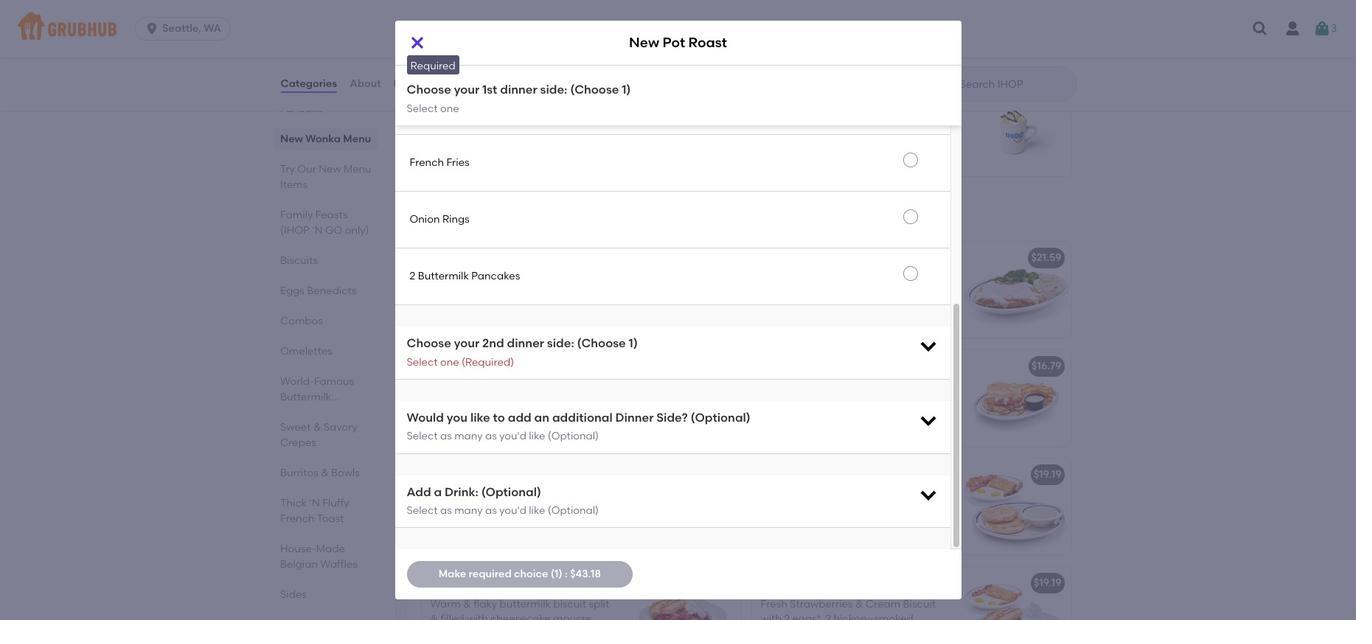 Task type: locate. For each thing, give the bounding box(es) containing it.
may down smothered
[[761, 302, 783, 315]]

jr.
[[875, 90, 887, 103]]

1 vertical spatial side:
[[547, 336, 574, 350]]

add
[[407, 485, 431, 499]]

2 vertical spatial buttermilk
[[786, 469, 838, 481]]

a right add
[[434, 485, 442, 499]]

2 syrup, from the left
[[817, 126, 846, 139]]

eggs*,
[[896, 504, 926, 517], [792, 613, 823, 620]]

new country fried steak
[[761, 252, 887, 264]]

try our new menu items down the new wonka menu at top left
[[280, 163, 371, 191]]

0 vertical spatial you'd
[[499, 430, 526, 443]]

topped down jr.
[[849, 126, 886, 139]]

contain
[[785, 302, 824, 315], [822, 549, 861, 562]]

sausage down scrambled at the left of page
[[430, 33, 473, 45]]

side: inside choose your 1st dinner side: (choose 1) select one
[[540, 83, 567, 97]]

hot chocolate flavored with strawberry syrup, topped with whipped topping, a drizzle of chocolate sauce and gold glitter sugar. for scrumdiddlyumptious jr. strawberry hot chocolate image
[[761, 111, 923, 183]]

1 strawberry from the left
[[430, 126, 484, 139]]

seattle, wa button
[[135, 17, 237, 41]]

1 vertical spatial dinner
[[507, 336, 544, 350]]

0 horizontal spatial flavored
[[504, 111, 545, 124]]

chocolate down the sharp cheddar mac & cheese button
[[624, 90, 677, 103]]

0 horizontal spatial svg image
[[918, 410, 938, 431]]

flaky for filled
[[474, 598, 497, 610]]

$3.23
[[1035, 90, 1062, 103]]

tender
[[430, 381, 465, 394]]

biscuit inside fresh strawberries & cream biscuit with 2 eggs*, 2 hickory-smoke
[[903, 598, 936, 610]]

may down smoked
[[798, 549, 820, 562]]

gravy. inside tender slow-braised beef in a rich beef gravy.
[[455, 396, 485, 408]]

2 $19.19 from the top
[[1034, 577, 1062, 589]]

strawberry
[[430, 126, 484, 139], [761, 126, 814, 139]]

0 vertical spatial may
[[761, 302, 783, 315]]

new fresh strawberries & cream biscuit image
[[629, 567, 740, 620]]

1 vertical spatial eggs*,
[[792, 613, 823, 620]]

1 horizontal spatial pancakes
[[471, 270, 520, 282]]

1 $19.19 from the top
[[1034, 469, 1062, 481]]

& left :
[[552, 577, 560, 589]]

brew down onion rings button
[[620, 252, 646, 264]]

0 vertical spatial one
[[440, 102, 459, 115]]

sausage inside 1 wonka's perfectly purple pancake, 1 scrambled egg, 1 bacon strip and 1 sausage link
[[430, 33, 473, 45]]

1 vertical spatial biscuit
[[553, 598, 586, 610]]

select down add
[[407, 505, 438, 517]]

reviews button
[[393, 58, 435, 111]]

new breakfast biscuit sandwich image
[[629, 459, 740, 555]]

beef for in
[[534, 381, 556, 394]]

family feasts (ihop 'n go only)
[[280, 209, 369, 237]]

&
[[514, 43, 522, 55], [546, 288, 554, 300], [313, 421, 321, 434], [321, 467, 328, 479], [877, 469, 885, 481], [794, 489, 801, 502], [867, 534, 874, 547], [552, 577, 560, 589], [883, 577, 891, 589], [463, 598, 471, 610], [855, 598, 863, 610], [430, 613, 438, 620]]

one right 'red'
[[440, 102, 459, 115]]

0 horizontal spatial syrup,
[[486, 126, 516, 139]]

select inside would you like to add an additional dinner side? (optional) select as many as you'd like (optional)
[[407, 430, 438, 443]]

0 horizontal spatial pork.
[[826, 302, 851, 315]]

gold down jr.
[[869, 156, 891, 169]]

1 vertical spatial hickory-
[[834, 613, 874, 620]]

1 scrumdiddlyumptious from the left
[[430, 90, 542, 103]]

whipped for scrumdiddlyumptious jr. strawberry hot chocolate image
[[761, 141, 804, 154]]

strawberry for scrumdiddlyumptious strawberry hot chocolate image
[[430, 126, 484, 139]]

buttermilk inside "button"
[[418, 270, 469, 282]]

beef
[[857, 273, 879, 285], [534, 381, 556, 394], [430, 396, 453, 408]]

new pot roast up red skin mashed potatoes button
[[629, 34, 727, 51]]

new vanilla creamy cold foam cold brew image
[[629, 242, 740, 338]]

biscuit inside warm & flaky buttermilk biscuit split & filled with cheesecake mousse
[[553, 598, 586, 610]]

choose for choose your 1st dinner side: (choose 1)
[[407, 83, 451, 97]]

1 vertical spatial you'd
[[499, 505, 526, 517]]

1 vertical spatial your
[[454, 336, 479, 350]]

1 sauce from the left
[[484, 156, 514, 169]]

dinner inside choose your 2nd dinner side: (choose 1) select one (required)
[[507, 336, 544, 350]]

0 horizontal spatial topped
[[518, 126, 555, 139]]

your left "2nd"
[[454, 336, 479, 350]]

topped up "foam."
[[556, 288, 593, 300]]

pork. inside warm & flaky buttermilk biscuit served with hearty gravy, 2 eggs*, 2 pork sausage links, 2 hickory- smoked bacon strips & hash browns. *gravy may contain pork.
[[863, 549, 888, 562]]

0 vertical spatial eggs*,
[[896, 504, 926, 517]]

topping, for scrumdiddlyumptious strawberry hot chocolate image
[[476, 141, 518, 154]]

and inside 1 wonka's perfectly purple pancake, 1 scrambled egg, 1 bacon strip and 1 sausage link
[[577, 18, 597, 30]]

bacon inside warm & flaky buttermilk biscuit served with hearty gravy, 2 eggs*, 2 pork sausage links, 2 hickory- smoked bacon strips & hash browns. *gravy may contain pork.
[[803, 534, 835, 547]]

0 vertical spatial (choose
[[570, 83, 619, 97]]

many
[[454, 430, 483, 443], [454, 505, 483, 517]]

0 vertical spatial 'n
[[312, 224, 322, 237]]

1 chocolate from the left
[[624, 90, 677, 103]]

chocolate left the $3.23
[[969, 90, 1022, 103]]

as down 'breakfast' on the left
[[485, 505, 497, 517]]

1 vertical spatial roast
[[475, 360, 504, 373]]

select down reviews
[[407, 102, 438, 115]]

warm
[[761, 489, 791, 502], [430, 598, 461, 610]]

1 select from the top
[[407, 102, 438, 115]]

strawberries for new fresh strawberries & cream biscuit combo
[[816, 577, 880, 589]]

'n right the thick
[[309, 497, 320, 510]]

vanilla up creamy
[[511, 288, 543, 300]]

1 vertical spatial buttermilk
[[280, 391, 331, 403]]

biscuit down the new fresh strawberries & cream biscuit combo
[[903, 598, 936, 610]]

0 vertical spatial beef
[[857, 273, 879, 285]]

golden-
[[771, 273, 810, 285]]

2 select from the top
[[407, 356, 438, 368]]

1) for choose your 1st dinner side: (choose 1)
[[622, 83, 631, 97]]

0 horizontal spatial combo
[[921, 469, 958, 481]]

like inside add a drink: (optional) select as many as you'd like (optional)
[[529, 505, 545, 517]]

many down drink:
[[454, 505, 483, 517]]

may inside warm & flaky buttermilk biscuit served with hearty gravy, 2 eggs*, 2 pork sausage links, 2 hickory- smoked bacon strips & hash browns. *gravy may contain pork.
[[798, 549, 820, 562]]

1 vertical spatial gravy.
[[455, 396, 485, 408]]

1 flavored from the left
[[504, 111, 545, 124]]

2 gold from the left
[[869, 156, 891, 169]]

pot up red skin mashed potatoes button
[[663, 34, 685, 51]]

cold left 'foam'
[[536, 252, 560, 264]]

biscuit down the gravy on the right
[[884, 489, 917, 502]]

syrup, for scrumdiddlyumptious jr. strawberry hot chocolate image
[[817, 126, 846, 139]]

1 vertical spatial our
[[446, 207, 475, 226]]

& inside fresh strawberries & cream biscuit with 2 eggs*, 2 hickory-smoke
[[855, 598, 863, 610]]

buttermilk inside the "world-famous buttermilk pancakes sweet & savory crepes"
[[280, 391, 331, 403]]

warm for warm & flaky buttermilk biscuit split & filled with cheesecake mousse
[[430, 598, 461, 610]]

0 horizontal spatial gold
[[539, 156, 561, 169]]

menu right wonka
[[343, 133, 371, 145]]

0 vertical spatial side:
[[540, 83, 567, 97]]

in inside tender slow-braised beef in a rich beef gravy.
[[559, 381, 568, 394]]

dinner inside choose your 1st dinner side: (choose 1) select one
[[500, 83, 537, 97]]

0 horizontal spatial try
[[280, 163, 295, 176]]

2 hot chocolate flavored with strawberry syrup, topped with whipped topping, a drizzle of chocolate sauce and gold glitter sugar. from the left
[[761, 111, 923, 183]]

contain down strips at the right bottom of page
[[822, 549, 861, 562]]

as down to
[[485, 430, 497, 443]]

1 drizzle from the left
[[530, 141, 561, 154]]

only)
[[345, 224, 369, 237]]

svg image inside the 3 button
[[1313, 20, 1331, 38]]

2 your from the top
[[454, 336, 479, 350]]

1 many from the top
[[454, 430, 483, 443]]

1 horizontal spatial scrumdiddlyumptious
[[761, 90, 872, 103]]

strawberry right jr.
[[890, 90, 946, 103]]

1 vertical spatial pot
[[456, 360, 473, 373]]

sugar. for scrumdiddlyumptious jr. strawberry hot chocolate image
[[761, 171, 791, 183]]

beef up an
[[534, 381, 556, 394]]

2 vertical spatial beef
[[430, 396, 453, 408]]

2 scrumdiddlyumptious from the left
[[761, 90, 872, 103]]

pancakes down creamy
[[471, 270, 520, 282]]

french fries button
[[395, 135, 950, 191]]

many inside would you like to add an additional dinner side? (optional) select as many as you'd like (optional)
[[454, 430, 483, 443]]

0 horizontal spatial glitter
[[564, 156, 593, 169]]

2 vertical spatial french
[[280, 513, 314, 525]]

& down the new fresh strawberries & cream biscuit combo
[[855, 598, 863, 610]]

1 horizontal spatial buttermilk
[[418, 270, 469, 282]]

1 vertical spatial like
[[529, 430, 545, 443]]

drizzle for scrumdiddlyumptious jr. strawberry hot chocolate image
[[861, 141, 892, 154]]

side: inside choose your 2nd dinner side: (choose 1) select one (required)
[[547, 336, 574, 350]]

one up tender at the bottom left of the page
[[440, 356, 459, 368]]

cold right 'foam'
[[594, 252, 618, 264]]

1 vertical spatial combo
[[967, 577, 1005, 589]]

1 horizontal spatial vanilla
[[511, 288, 543, 300]]

warm inside warm & flaky buttermilk biscuit served with hearty gravy, 2 eggs*, 2 pork sausage links, 2 hickory- smoked bacon strips & hash browns. *gravy may contain pork.
[[761, 489, 791, 502]]

strawberries up warm & flaky buttermilk biscuit split & filled with cheesecake mousse
[[485, 577, 550, 589]]

2 choose from the top
[[407, 336, 451, 350]]

french inside sliced french toast with a side of strawberries, banana and chocolate dipping sauce.
[[793, 3, 828, 15]]

in down battered
[[817, 288, 826, 300]]

& inside 100% arabica iced cold brew sweetened with vanilla & topped with a vanilla creamy cold foam.
[[546, 288, 554, 300]]

(choose down "foam."
[[577, 336, 626, 350]]

(choose inside choose your 2nd dinner side: (choose 1) select one (required)
[[577, 336, 626, 350]]

pork.
[[826, 302, 851, 315], [863, 549, 888, 562]]

0 horizontal spatial warm
[[430, 598, 461, 610]]

select up tender at the bottom left of the page
[[407, 356, 438, 368]]

french down the thick
[[280, 513, 314, 525]]

0 horizontal spatial gravy.
[[455, 396, 485, 408]]

your inside choose your 2nd dinner side: (choose 1) select one (required)
[[454, 336, 479, 350]]

items
[[280, 178, 307, 191], [563, 207, 606, 226]]

steak
[[857, 252, 887, 264]]

choose inside choose your 1st dinner side: (choose 1) select one
[[407, 83, 451, 97]]

1 vertical spatial contain
[[822, 549, 861, 562]]

1 horizontal spatial svg image
[[1313, 20, 1331, 38]]

2 sauce from the left
[[814, 156, 844, 169]]

chocolate inside sliced french toast with a side of strawberries, banana and chocolate dipping sauce.
[[892, 18, 943, 30]]

vanilla down sweetened
[[463, 302, 496, 315]]

1 wonka's perfectly purple pancake, 1 scrambled egg, 1 bacon strip and 1 sausage link button
[[421, 0, 740, 68]]

1 right pancake,
[[610, 3, 614, 15]]

2 sugar. from the left
[[761, 171, 791, 183]]

of inside sliced french toast with a side of strawberries, banana and chocolate dipping sauce.
[[914, 3, 924, 15]]

fries
[[446, 156, 470, 169]]

categories button
[[280, 58, 338, 111]]

0 horizontal spatial sausage
[[430, 33, 473, 45]]

you'd inside would you like to add an additional dinner side? (optional) select as many as you'd like (optional)
[[499, 430, 526, 443]]

wonka's
[[436, 3, 478, 15]]

strawberries inside fresh strawberries & cream biscuit with 2 eggs*, 2 hickory-smoke
[[790, 598, 853, 610]]

eggs
[[280, 285, 304, 297]]

pancakes
[[471, 270, 520, 282], [280, 406, 329, 419]]

2 topping, from the left
[[807, 141, 849, 154]]

warm up served
[[761, 489, 791, 502]]

1) inside choose your 2nd dinner side: (choose 1) select one (required)
[[629, 336, 638, 350]]

0 horizontal spatial *gravy
[[761, 549, 795, 562]]

a down sweetened
[[454, 302, 461, 315]]

0 vertical spatial in
[[817, 288, 826, 300]]

you
[[447, 411, 468, 425]]

french inside button
[[410, 156, 444, 169]]

seattle, wa
[[162, 22, 221, 35]]

2 flavored from the left
[[834, 111, 876, 124]]

0 horizontal spatial whipped
[[430, 141, 474, 154]]

one inside choose your 2nd dinner side: (choose 1) select one (required)
[[440, 356, 459, 368]]

1 horizontal spatial sugar.
[[761, 171, 791, 183]]

contain down smothered
[[785, 302, 824, 315]]

2 vertical spatial menu
[[517, 207, 560, 226]]

hash
[[877, 534, 901, 547]]

choose inside choose your 2nd dinner side: (choose 1) select one (required)
[[407, 336, 451, 350]]

drizzle down potatoes
[[530, 141, 561, 154]]

select inside add a drink: (optional) select as many as you'd like (optional)
[[407, 505, 438, 517]]

a inside sliced french toast with a side of strawberries, banana and chocolate dipping sauce.
[[882, 3, 889, 15]]

0 horizontal spatial buttermilk
[[280, 391, 331, 403]]

syrup, down scrumdiddlyumptious jr. strawberry hot chocolate
[[817, 126, 846, 139]]

0 vertical spatial sausage
[[430, 33, 473, 45]]

new fresh strawberries & cream biscuit combo
[[761, 577, 1005, 589]]

1) inside choose your 1st dinner side: (choose 1) select one
[[622, 83, 631, 97]]

try our new menu items
[[280, 163, 371, 191], [419, 207, 606, 226]]

and
[[577, 18, 597, 30], [870, 18, 890, 30], [516, 156, 536, 169], [847, 156, 867, 169]]

drizzle down jr.
[[861, 141, 892, 154]]

biscuits
[[280, 254, 318, 267]]

menu down the new wonka menu at top left
[[343, 163, 371, 176]]

pork. down hash
[[863, 549, 888, 562]]

bacon inside 1 wonka's perfectly purple pancake, 1 scrambled egg, 1 bacon strip and 1 sausage link
[[517, 18, 550, 30]]

in inside a golden-battered beef steak smothered in hearty gravy.  *gravy may contain pork.
[[817, 288, 826, 300]]

2 you'd from the top
[[499, 505, 526, 517]]

dinner for 2nd
[[507, 336, 544, 350]]

3 select from the top
[[407, 430, 438, 443]]

1 syrup, from the left
[[486, 126, 516, 139]]

hearty down battered
[[829, 288, 861, 300]]

beef down steak
[[857, 273, 879, 285]]

braised
[[494, 381, 531, 394]]

scrumdiddlyumptious
[[430, 90, 542, 103], [761, 90, 872, 103]]

$5.87
[[702, 252, 728, 264]]

1 horizontal spatial beef
[[534, 381, 556, 394]]

drizzle for scrumdiddlyumptious strawberry hot chocolate image
[[530, 141, 561, 154]]

2 whipped from the left
[[761, 141, 804, 154]]

world-
[[280, 375, 314, 388]]

1 glitter from the left
[[564, 156, 593, 169]]

2 many from the top
[[454, 505, 483, 517]]

hickory- inside warm & flaky buttermilk biscuit served with hearty gravy, 2 eggs*, 2 pork sausage links, 2 hickory- smoked bacon strips & hash browns. *gravy may contain pork.
[[866, 519, 906, 532]]

eggs*, inside fresh strawberries & cream biscuit with 2 eggs*, 2 hickory-smoke
[[792, 613, 823, 620]]

house-made belgian waffles
[[280, 543, 357, 571]]

0 vertical spatial pot
[[663, 34, 685, 51]]

side: down cold
[[547, 336, 574, 350]]

1 horizontal spatial flaky
[[804, 489, 828, 502]]

famous
[[314, 375, 354, 388]]

0 horizontal spatial flaky
[[474, 598, 497, 610]]

2 buttermilk pancakes
[[410, 270, 520, 282]]

1 vertical spatial 1)
[[629, 336, 638, 350]]

0 horizontal spatial pancakes
[[280, 406, 329, 419]]

syrup,
[[486, 126, 516, 139], [817, 126, 846, 139]]

add a drink: (optional) select as many as you'd like (optional)
[[407, 485, 599, 517]]

you'd
[[499, 430, 526, 443], [499, 505, 526, 517]]

topping, for scrumdiddlyumptious jr. strawberry hot chocolate image
[[807, 141, 849, 154]]

gold down potatoes
[[539, 156, 561, 169]]

2 drizzle from the left
[[861, 141, 892, 154]]

1 horizontal spatial combo
[[967, 577, 1005, 589]]

2
[[410, 270, 415, 282], [887, 504, 893, 517], [929, 504, 935, 517], [857, 519, 863, 532], [784, 613, 790, 620], [826, 613, 831, 620]]

with inside fresh strawberries & cream biscuit with 2 eggs*, 2 hickory-smoke
[[761, 613, 782, 620]]

choose up tender at the bottom left of the page
[[407, 336, 451, 350]]

1 horizontal spatial sauce
[[814, 156, 844, 169]]

new chicken biscuit sandwich image
[[960, 351, 1070, 446]]

your inside choose your 1st dinner side: (choose 1) select one
[[454, 83, 479, 97]]

1 horizontal spatial items
[[563, 207, 606, 226]]

2 strawberry from the left
[[761, 126, 814, 139]]

buttermilk inside warm & flaky buttermilk biscuit split & filled with cheesecake mousse
[[500, 598, 551, 610]]

menu up the new vanilla creamy cold foam cold brew
[[517, 207, 560, 226]]

side: up potatoes
[[540, 83, 567, 97]]

our down wonka
[[297, 163, 316, 176]]

of for scrumdiddlyumptious strawberry hot chocolate image
[[564, 141, 574, 154]]

chocolate
[[892, 18, 943, 30], [451, 111, 502, 124], [781, 111, 832, 124], [430, 156, 481, 169], [761, 156, 811, 169]]

sauce for scrumdiddlyumptious jr. strawberry hot chocolate image
[[814, 156, 844, 169]]

flavored
[[504, 111, 545, 124], [834, 111, 876, 124]]

1 horizontal spatial try our new menu items
[[419, 207, 606, 226]]

new fresh strawberries & cream biscuit
[[430, 577, 634, 589]]

hearty up 'links,'
[[820, 504, 852, 517]]

choice
[[514, 568, 548, 580]]

(choose for choose your 1st dinner side: (choose 1)
[[570, 83, 619, 97]]

1 gold from the left
[[539, 156, 561, 169]]

1 vertical spatial 'n
[[309, 497, 320, 510]]

hot chocolate flavored with strawberry syrup, topped with whipped topping, a drizzle of chocolate sauce and gold glitter sugar. for scrumdiddlyumptious strawberry hot chocolate image
[[430, 111, 593, 183]]

1 horizontal spatial chocolate
[[969, 90, 1022, 103]]

benedicts
[[307, 285, 356, 297]]

dinner for 1st
[[500, 83, 537, 97]]

gravy. inside a golden-battered beef steak smothered in hearty gravy.  *gravy may contain pork.
[[864, 288, 894, 300]]

one for 1st
[[440, 102, 459, 115]]

1 vertical spatial beef
[[534, 381, 556, 394]]

0 vertical spatial pancakes
[[471, 270, 520, 282]]

Search IHOP search field
[[958, 77, 1071, 91]]

feasts
[[315, 209, 347, 221]]

svg image
[[1313, 20, 1331, 38], [918, 410, 938, 431]]

1) for choose your 2nd dinner side: (choose 1)
[[629, 336, 638, 350]]

1 vertical spatial many
[[454, 505, 483, 517]]

1 vertical spatial $19.19
[[1034, 577, 1062, 589]]

dinner right "2nd"
[[507, 336, 544, 350]]

1)
[[622, 83, 631, 97], [629, 336, 638, 350]]

cream down the new fresh strawberries & cream biscuit combo
[[866, 598, 901, 610]]

dinner up potatoes
[[500, 83, 537, 97]]

gravy
[[888, 469, 918, 481]]

0 vertical spatial menu
[[343, 133, 371, 145]]

family
[[280, 209, 313, 221]]

buttermilk for biscuit
[[830, 489, 881, 502]]

$16.79
[[1032, 360, 1062, 373]]

1 whipped from the left
[[430, 141, 474, 154]]

flavored down scrumdiddlyumptious strawberry hot chocolate
[[504, 111, 545, 124]]

buttermilk up cheesecake
[[500, 598, 551, 610]]

with inside warm & flaky buttermilk biscuit served with hearty gravy, 2 eggs*, 2 pork sausage links, 2 hickory- smoked bacon strips & hash browns. *gravy may contain pork.
[[796, 504, 817, 517]]

& inside button
[[514, 43, 522, 55]]

2 glitter from the left
[[894, 156, 923, 169]]

items up 'foam'
[[563, 207, 606, 226]]

$16.79 button
[[752, 351, 1070, 446]]

of down scrumdiddlyumptious strawberry hot chocolate
[[564, 141, 574, 154]]

1 horizontal spatial our
[[446, 207, 475, 226]]

0 vertical spatial bacon
[[517, 18, 550, 30]]

0 horizontal spatial our
[[297, 163, 316, 176]]

0 horizontal spatial sugar.
[[430, 171, 461, 183]]

flaky inside warm & flaky buttermilk biscuit split & filled with cheesecake mousse
[[474, 598, 497, 610]]

fresh inside fresh strawberries & cream biscuit with 2 eggs*, 2 hickory-smoke
[[761, 598, 787, 610]]

1 right the egg,
[[511, 18, 515, 30]]

links,
[[831, 519, 855, 532]]

flavored for scrumdiddlyumptious strawberry hot chocolate image
[[504, 111, 545, 124]]

cream down browns.
[[893, 577, 928, 589]]

buttermilk up sweetened
[[418, 270, 469, 282]]

strawberry for scrumdiddlyumptious jr. strawberry hot chocolate image
[[761, 126, 814, 139]]

4 select from the top
[[407, 505, 438, 517]]

1 vertical spatial choose
[[407, 336, 451, 350]]

scrumdiddlyumptious jr. strawberry hot chocolate image
[[960, 81, 1070, 176]]

items inside try our new menu items
[[280, 178, 307, 191]]

a left the "side"
[[882, 3, 889, 15]]

(choose inside choose your 1st dinner side: (choose 1) select one
[[570, 83, 619, 97]]

1 one from the top
[[440, 102, 459, 115]]

1 vertical spatial bacon
[[803, 534, 835, 547]]

1 you'd from the top
[[499, 430, 526, 443]]

$14.39
[[701, 469, 731, 481]]

roast left dipping
[[688, 34, 727, 51]]

beef inside a golden-battered beef steak smothered in hearty gravy.  *gravy may contain pork.
[[857, 273, 879, 285]]

1 vertical spatial (choose
[[577, 336, 626, 350]]

hickory- down the new fresh strawberries & cream biscuit combo
[[834, 613, 874, 620]]

like down "new breakfast biscuit sandwich"
[[529, 505, 545, 517]]

toast
[[830, 3, 856, 15]]

try inside try our new menu items
[[280, 163, 295, 176]]

filled
[[441, 613, 464, 620]]

new country fried steak image
[[960, 242, 1070, 338]]

one inside choose your 1st dinner side: (choose 1) select one
[[440, 102, 459, 115]]

1 vertical spatial brew
[[552, 273, 577, 285]]

new pot roast image
[[629, 351, 740, 446]]

1 your from the top
[[454, 83, 479, 97]]

biscuit left split
[[553, 598, 586, 610]]

cold inside 100% arabica iced cold brew sweetened with vanilla & topped with a vanilla creamy cold foam.
[[526, 273, 550, 285]]

+
[[728, 252, 734, 264]]

flaky inside warm & flaky buttermilk biscuit served with hearty gravy, 2 eggs*, 2 pork sausage links, 2 hickory- smoked bacon strips & hash browns. *gravy may contain pork.
[[804, 489, 828, 502]]

you'd down "new breakfast biscuit sandwich"
[[499, 505, 526, 517]]

& left filled
[[430, 613, 438, 620]]

with inside sliced french toast with a side of strawberries, banana and chocolate dipping sauce.
[[858, 3, 879, 15]]

fluffy
[[322, 497, 349, 510]]

1 vertical spatial pork.
[[863, 549, 888, 562]]

biscuit inside warm & flaky buttermilk biscuit served with hearty gravy, 2 eggs*, 2 pork sausage links, 2 hickory- smoked bacon strips & hash browns. *gravy may contain pork.
[[884, 489, 917, 502]]

gravy,
[[855, 504, 885, 517]]

a inside 100% arabica iced cold brew sweetened with vanilla & topped with a vanilla creamy cold foam.
[[454, 302, 461, 315]]

1 horizontal spatial syrup,
[[817, 126, 846, 139]]

& inside the "world-famous buttermilk pancakes sweet & savory crepes"
[[313, 421, 321, 434]]

1 vertical spatial menu
[[343, 163, 371, 176]]

sausage
[[430, 33, 473, 45], [786, 519, 828, 532]]

many down you at the bottom left of the page
[[454, 430, 483, 443]]

0 horizontal spatial biscuit
[[553, 598, 586, 610]]

sausage for scrambled
[[430, 33, 473, 45]]

0 horizontal spatial chocolate
[[624, 90, 677, 103]]

select inside choose your 1st dinner side: (choose 1) select one
[[407, 102, 438, 115]]

fresh
[[456, 577, 483, 589], [786, 577, 813, 589], [761, 598, 787, 610]]

iced
[[501, 273, 523, 285]]

pork. down battered
[[826, 302, 851, 315]]

buttermilk inside warm & flaky buttermilk biscuit served with hearty gravy, 2 eggs*, 2 pork sausage links, 2 hickory- smoked bacon strips & hash browns. *gravy may contain pork.
[[830, 489, 881, 502]]

buttermilk up served
[[786, 469, 838, 481]]

flaky for hearty
[[804, 489, 828, 502]]

buttermilk down world-
[[280, 391, 331, 403]]

1 strawberry from the left
[[544, 90, 600, 103]]

of down scrumdiddlyumptious jr. strawberry hot chocolate
[[894, 141, 904, 154]]

brew down 'foam'
[[552, 273, 577, 285]]

beef for steak
[[857, 273, 879, 285]]

biscuit down browns.
[[930, 577, 965, 589]]

new pot roast
[[629, 34, 727, 51], [430, 360, 504, 373]]

1 sugar. from the left
[[430, 171, 461, 183]]

hearty for battered
[[829, 288, 861, 300]]

gravy. down steak in the top of the page
[[864, 288, 894, 300]]

& down hash
[[883, 577, 891, 589]]

cream
[[563, 577, 598, 589], [893, 577, 928, 589], [866, 598, 901, 610]]

svg image
[[1251, 20, 1269, 38], [145, 21, 159, 36], [408, 34, 426, 52], [918, 336, 938, 356], [918, 484, 938, 505]]

*gravy inside warm & flaky buttermilk biscuit served with hearty gravy, 2 eggs*, 2 pork sausage links, 2 hickory- smoked bacon strips & hash browns. *gravy may contain pork.
[[761, 549, 795, 562]]

flaky down required on the bottom left of page
[[474, 598, 497, 610]]

0 vertical spatial vanilla
[[511, 288, 543, 300]]

onion rings button
[[395, 192, 950, 248]]

may
[[761, 302, 783, 315], [798, 549, 820, 562]]

2 horizontal spatial beef
[[857, 273, 879, 285]]

hearty inside warm & flaky buttermilk biscuit served with hearty gravy, 2 eggs*, 2 pork sausage links, 2 hickory- smoked bacon strips & hash browns. *gravy may contain pork.
[[820, 504, 852, 517]]

0 vertical spatial buttermilk
[[418, 270, 469, 282]]

whipped for scrumdiddlyumptious strawberry hot chocolate image
[[430, 141, 474, 154]]

1 horizontal spatial strawberry
[[761, 126, 814, 139]]

choose for choose your 2nd dinner side: (choose 1)
[[407, 336, 451, 350]]

hearty
[[829, 288, 861, 300], [820, 504, 852, 517]]

1 horizontal spatial *gravy
[[896, 288, 931, 300]]

select inside choose your 2nd dinner side: (choose 1) select one (required)
[[407, 356, 438, 368]]

1 hot chocolate flavored with strawberry syrup, topped with whipped topping, a drizzle of chocolate sauce and gold glitter sugar. from the left
[[430, 111, 593, 183]]

hearty inside a golden-battered beef steak smothered in hearty gravy.  *gravy may contain pork.
[[829, 288, 861, 300]]

(choose down 1 wonka's perfectly purple pancake, 1 scrambled egg, 1 bacon strip and 1 sausage link button
[[570, 83, 619, 97]]

0 vertical spatial like
[[470, 411, 490, 425]]

(optional) down "new breakfast biscuit sandwich"
[[481, 485, 541, 499]]

1 horizontal spatial hot chocolate flavored with strawberry syrup, topped with whipped topping, a drizzle of chocolate sauce and gold glitter sugar.
[[761, 111, 923, 183]]

wa
[[204, 22, 221, 35]]

2 one from the top
[[440, 356, 459, 368]]

(optional) down 'additional'
[[548, 430, 599, 443]]

0 horizontal spatial vanilla
[[463, 302, 496, 315]]

you'd down the add
[[499, 430, 526, 443]]

beef down tender at the bottom left of the page
[[430, 396, 453, 408]]

0 vertical spatial hearty
[[829, 288, 861, 300]]

1 topping, from the left
[[476, 141, 518, 154]]

new fresh strawberries & cream biscuit combo image
[[960, 567, 1070, 620]]

a down potatoes
[[521, 141, 528, 154]]

1 choose from the top
[[407, 83, 451, 97]]

gold
[[539, 156, 561, 169], [869, 156, 891, 169]]

syrup, down potatoes
[[486, 126, 516, 139]]

warm inside warm & flaky buttermilk biscuit split & filled with cheesecake mousse
[[430, 598, 461, 610]]

gold for scrumdiddlyumptious strawberry hot chocolate image
[[539, 156, 561, 169]]

buttermilk for new
[[786, 469, 838, 481]]

sugar. for scrumdiddlyumptious strawberry hot chocolate image
[[430, 171, 461, 183]]

0 vertical spatial hickory-
[[866, 519, 906, 532]]

0 vertical spatial svg image
[[1313, 20, 1331, 38]]

glitter
[[564, 156, 593, 169], [894, 156, 923, 169]]

1 wonka's perfectly purple pancake, 1 scrambled egg, 1 bacon strip and 1 sausage link
[[430, 3, 614, 45]]

new buttermilk biscuit & gravy combo image
[[960, 459, 1070, 555]]

0 horizontal spatial beef
[[430, 396, 453, 408]]

0 horizontal spatial french
[[280, 513, 314, 525]]

sausage inside warm & flaky buttermilk biscuit served with hearty gravy, 2 eggs*, 2 pork sausage links, 2 hickory- smoked bacon strips & hash browns. *gravy may contain pork.
[[786, 519, 828, 532]]



Task type: describe. For each thing, give the bounding box(es) containing it.
pancakes inside "button"
[[471, 270, 520, 282]]

would you like to add an additional dinner side? (optional) select as many as you'd like (optional)
[[407, 411, 751, 443]]

2 chocolate from the left
[[969, 90, 1022, 103]]

2 buttermilk pancakes button
[[395, 249, 950, 305]]

0 vertical spatial combo
[[921, 469, 958, 481]]

1 vertical spatial vanilla
[[463, 302, 496, 315]]

combos
[[280, 315, 323, 327]]

0 horizontal spatial new pot roast
[[430, 360, 504, 373]]

contain inside a golden-battered beef steak smothered in hearty gravy.  *gravy may contain pork.
[[785, 302, 824, 315]]

warm for warm & flaky buttermilk biscuit served with hearty gravy, 2 eggs*, 2 pork sausage links, 2 hickory- smoked bacon strips & hash browns. *gravy may contain pork.
[[761, 489, 791, 502]]

sauce for scrumdiddlyumptious strawberry hot chocolate image
[[484, 156, 514, 169]]

buttermilk for strawberries
[[500, 598, 551, 610]]

wonka
[[305, 133, 340, 145]]

made
[[316, 543, 345, 555]]

steak
[[882, 273, 909, 285]]

sweetened
[[430, 288, 485, 300]]

scrumdiddlyumptious strawberry hot chocolate image
[[629, 81, 740, 176]]

2 inside "button"
[[410, 270, 415, 282]]

eggs benedicts
[[280, 285, 356, 297]]

about
[[350, 77, 381, 90]]

onion rings
[[410, 213, 470, 226]]

link
[[475, 33, 492, 45]]

'n inside 'family feasts (ihop 'n go only)'
[[312, 224, 322, 237]]

syrup, for scrumdiddlyumptious strawberry hot chocolate image
[[486, 126, 516, 139]]

drink:
[[445, 485, 478, 499]]

biscuit for 2
[[884, 489, 917, 502]]

an
[[534, 411, 549, 425]]

banana
[[827, 18, 867, 30]]

pork. inside a golden-battered beef steak smothered in hearty gravy.  *gravy may contain pork.
[[826, 302, 851, 315]]

strip
[[552, 18, 574, 30]]

breakfast
[[456, 469, 505, 481]]

& up filled
[[463, 598, 471, 610]]

new buttermilk biscuit & gravy combo
[[761, 469, 958, 481]]

dinner
[[615, 411, 654, 425]]

sweet
[[280, 421, 310, 434]]

gravy. for hearty
[[864, 288, 894, 300]]

your for 1st
[[454, 83, 479, 97]]

french inside thick 'n fluffy french toast
[[280, 513, 314, 525]]

seattle,
[[162, 22, 201, 35]]

fried
[[829, 252, 855, 264]]

1 down pancake,
[[599, 18, 603, 30]]

brew inside 100% arabica iced cold brew sweetened with vanilla & topped with a vanilla creamy cold foam.
[[552, 273, 577, 285]]

world-famous buttermilk pancakes sweet & savory crepes
[[280, 375, 357, 449]]

make
[[439, 568, 466, 580]]

a inside add a drink: (optional) select as many as you'd like (optional)
[[434, 485, 442, 499]]

side
[[891, 3, 912, 15]]

hatchett
[[320, 87, 365, 100]]

0 vertical spatial try our new menu items
[[280, 163, 371, 191]]

one for 2nd
[[440, 356, 459, 368]]

a down scrumdiddlyumptious jr. strawberry hot chocolate
[[851, 141, 858, 154]]

willy's jr. french toast dippers image
[[960, 0, 1070, 68]]

required
[[469, 568, 512, 580]]

pancake,
[[561, 3, 608, 15]]

jr. magical breakfast medley image
[[629, 0, 740, 68]]

glitter for scrumdiddlyumptious jr. strawberry hot chocolate image
[[894, 156, 923, 169]]

omelettes
[[280, 345, 332, 358]]

perfectly
[[481, 3, 524, 15]]

tender slow-braised beef in a rich beef gravy.
[[430, 381, 598, 408]]

1 left wonka's
[[430, 3, 434, 15]]

sliced french toast with a side of strawberries, banana and chocolate dipping sauce. button
[[752, 0, 1070, 68]]

waffles
[[320, 558, 357, 571]]

french fries
[[410, 156, 470, 169]]

of for scrumdiddlyumptious jr. strawberry hot chocolate image
[[894, 141, 904, 154]]

'n inside thick 'n fluffy french toast
[[309, 497, 320, 510]]

fancake
[[280, 103, 323, 115]]

as down you at the bottom left of the page
[[440, 430, 452, 443]]

$21.59
[[1031, 252, 1062, 264]]

you'd inside add a drink: (optional) select as many as you'd like (optional)
[[499, 505, 526, 517]]

a inside tender slow-braised beef in a rich beef gravy.
[[570, 381, 577, 394]]

categories
[[281, 77, 337, 90]]

slow-
[[467, 381, 494, 394]]

served
[[761, 504, 794, 517]]

crepes
[[280, 437, 316, 449]]

(choose for choose your 2nd dinner side: (choose 1)
[[577, 336, 626, 350]]

vanilla
[[456, 252, 490, 264]]

0 vertical spatial new pot roast
[[629, 34, 727, 51]]

strips
[[838, 534, 864, 547]]

warm & flaky buttermilk biscuit split & filled with cheesecake mousse
[[430, 598, 609, 620]]

& left the gravy on the right
[[877, 469, 885, 481]]

glitter for scrumdiddlyumptious strawberry hot chocolate image
[[564, 156, 593, 169]]

$19.19 for warm & flaky buttermilk biscuit served with hearty gravy, 2 eggs*, 2 pork sausage links, 2 hickory- smoked bacon strips & hash browns. *gravy may contain pork.
[[1034, 469, 1062, 481]]

biscuit for cheesecake
[[553, 598, 586, 610]]

cream inside fresh strawberries & cream biscuit with 2 eggs*, 2 hickory-smoke
[[866, 598, 901, 610]]

creamy
[[498, 302, 536, 315]]

sliced
[[761, 3, 791, 15]]

belgian
[[280, 558, 317, 571]]

topped inside 100% arabica iced cold brew sweetened with vanilla & topped with a vanilla creamy cold foam.
[[556, 288, 593, 300]]

cream for new fresh strawberries & cream biscuit combo
[[893, 577, 928, 589]]

sliced french toast with a side of strawberries, banana and chocolate dipping sauce.
[[761, 3, 943, 45]]

smothered
[[761, 288, 815, 300]]

cream for new fresh strawberries & cream biscuit
[[563, 577, 598, 589]]

side: for 2nd
[[547, 336, 574, 350]]

topped for scrumdiddlyumptious strawberry hot chocolate image
[[518, 126, 555, 139]]

new vanilla creamy cold foam cold brew
[[430, 252, 646, 264]]

pork
[[761, 519, 783, 532]]

1 vertical spatial try our new menu items
[[419, 207, 606, 226]]

with inside warm & flaky buttermilk biscuit split & filled with cheesecake mousse
[[467, 613, 488, 620]]

foam
[[562, 252, 591, 264]]

add
[[508, 411, 532, 425]]

biscuit up split
[[600, 577, 634, 589]]

2 strawberry from the left
[[890, 90, 946, 103]]

a
[[761, 273, 768, 285]]

1 horizontal spatial roast
[[688, 34, 727, 51]]

(required)
[[462, 356, 514, 368]]

and inside sliced french toast with a side of strawberries, banana and chocolate dipping sauce.
[[870, 18, 890, 30]]

main navigation navigation
[[0, 0, 1356, 58]]

to
[[493, 411, 505, 425]]

& left hash
[[867, 534, 874, 547]]

red skin mashed potatoes button
[[395, 78, 950, 134]]

0 vertical spatial brew
[[620, 252, 646, 264]]

fresh for new fresh strawberries & cream biscuit combo
[[786, 577, 813, 589]]

& left the 'bowls'
[[321, 467, 328, 479]]

side: for 1st
[[540, 83, 567, 97]]

purple
[[527, 3, 559, 15]]

*gravy inside a golden-battered beef steak smothered in hearty gravy.  *gravy may contain pork.
[[896, 288, 931, 300]]

strawberries,
[[761, 18, 825, 30]]

2nd
[[482, 336, 504, 350]]

sharp cheddar mac & cheese
[[410, 43, 562, 55]]

& up served
[[794, 489, 801, 502]]

cold for foam
[[536, 252, 560, 264]]

1 vertical spatial items
[[563, 207, 606, 226]]

$43.18
[[570, 568, 601, 580]]

scrumdiddlyumptious for scrumdiddlyumptious strawberry hot chocolate
[[430, 90, 542, 103]]

make required choice (1) : $43.18
[[439, 568, 601, 580]]

(optional) right side?
[[691, 411, 751, 425]]

red
[[410, 99, 429, 112]]

bowls
[[331, 467, 359, 479]]

:
[[565, 568, 568, 580]]

choose your 1st dinner side: (choose 1) select one
[[407, 83, 631, 115]]

sausage for with
[[786, 519, 828, 532]]

gravy. for beef
[[455, 396, 485, 408]]

many inside add a drink: (optional) select as many as you'd like (optional)
[[454, 505, 483, 517]]

battered
[[810, 273, 854, 285]]

sandwich
[[544, 469, 594, 481]]

strawberries for new fresh strawberries & cream biscuit
[[485, 577, 550, 589]]

about button
[[349, 58, 382, 111]]

warm & flaky buttermilk biscuit served with hearty gravy, 2 eggs*, 2 pork sausage links, 2 hickory- smoked bacon strips & hash browns. *gravy may contain pork.
[[761, 489, 943, 562]]

1 vertical spatial svg image
[[918, 410, 938, 431]]

sides
[[280, 588, 306, 601]]

gold for scrumdiddlyumptious jr. strawberry hot chocolate image
[[869, 156, 891, 169]]

flavored for scrumdiddlyumptious jr. strawberry hot chocolate image
[[834, 111, 876, 124]]

(optional) down sandwich
[[548, 505, 599, 517]]

biscuit up add a drink: (optional) select as many as you'd like (optional)
[[507, 469, 541, 481]]

scrumdiddlyumptious for scrumdiddlyumptious jr. strawberry hot chocolate
[[761, 90, 872, 103]]

1 horizontal spatial try
[[419, 207, 442, 226]]

may inside a golden-battered beef steak smothered in hearty gravy.  *gravy may contain pork.
[[761, 302, 783, 315]]

landen hatchett fancake
[[280, 87, 365, 115]]

rings
[[442, 213, 470, 226]]

svg image inside seattle, wa button
[[145, 21, 159, 36]]

biscuit up the gravy,
[[841, 469, 875, 481]]

pancakes inside the "world-famous buttermilk pancakes sweet & savory crepes"
[[280, 406, 329, 419]]

your for 2nd
[[454, 336, 479, 350]]

(1)
[[551, 568, 562, 580]]

new wonka menu
[[280, 133, 371, 145]]

contain inside warm & flaky buttermilk biscuit served with hearty gravy, 2 eggs*, 2 pork sausage links, 2 hickory- smoked bacon strips & hash browns. *gravy may contain pork.
[[822, 549, 861, 562]]

$19.19 for fresh strawberries & cream biscuit with 2 eggs*, 2 hickory-smoke
[[1034, 577, 1062, 589]]

eggs*, inside warm & flaky buttermilk biscuit served with hearty gravy, 2 eggs*, 2 pork sausage links, 2 hickory- smoked bacon strips & hash browns. *gravy may contain pork.
[[896, 504, 926, 517]]

hickory- inside fresh strawberries & cream biscuit with 2 eggs*, 2 hickory-smoke
[[834, 613, 874, 620]]

buttermilk for 2
[[418, 270, 469, 282]]

skin
[[432, 99, 452, 112]]

new breakfast biscuit sandwich
[[430, 469, 594, 481]]

topped for scrumdiddlyumptious jr. strawberry hot chocolate image
[[849, 126, 886, 139]]

as down drink:
[[440, 505, 452, 517]]

fresh for new fresh strawberries & cream biscuit
[[456, 577, 483, 589]]

3
[[1331, 22, 1337, 35]]

burritos
[[280, 467, 318, 479]]

1st
[[482, 83, 497, 97]]

hearty for flaky
[[820, 504, 852, 517]]

cold for brew
[[526, 273, 550, 285]]

additional
[[552, 411, 613, 425]]

would
[[407, 411, 444, 425]]



Task type: vqa. For each thing, say whether or not it's contained in the screenshot.
that inside Bite-size salty pretzel nuggets that are baked fresh for you.
no



